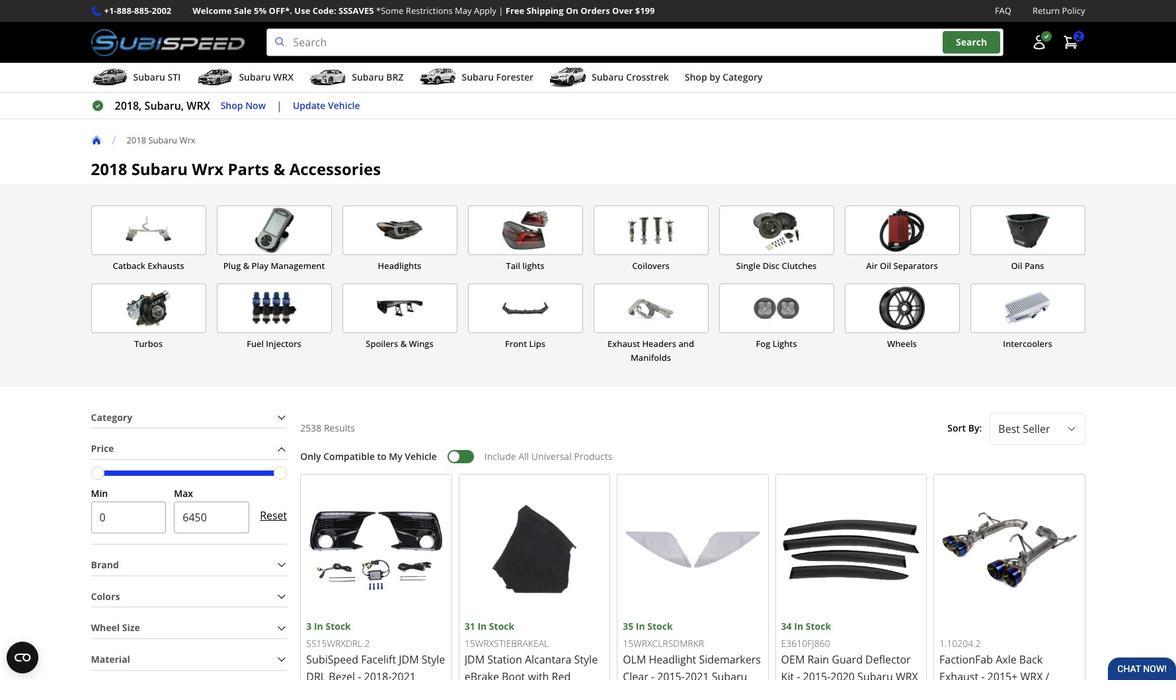Task type: vqa. For each thing, say whether or not it's contained in the screenshot.
'Shop' related to Shop Now
yes



Task type: describe. For each thing, give the bounding box(es) containing it.
wheel
[[91, 622, 120, 634]]

deflector
[[866, 653, 911, 667]]

restrictions
[[406, 5, 453, 17]]

policy
[[1062, 5, 1086, 17]]

2018 subaru wrx link
[[127, 134, 206, 146]]

fog lights image
[[720, 285, 834, 333]]

ebrake
[[465, 670, 499, 680]]

- inside 3 in stock ss15wrxdrl.2 subispeed facelift jdm style drl bezel - 2018-202
[[358, 670, 361, 680]]

& for spoilers
[[401, 338, 407, 350]]

- inside 1.10204.2 factionfab axle back exhaust - 2015+ wrx
[[982, 670, 985, 680]]

subaru sti button
[[91, 66, 181, 92]]

shop by category
[[685, 71, 763, 83]]

drl
[[306, 670, 326, 680]]

stock for station
[[489, 621, 515, 633]]

tail lights image
[[469, 206, 582, 255]]

fuel injectors image
[[217, 285, 331, 333]]

intercoolers image
[[971, 285, 1085, 333]]

+1-888-885-2002 link
[[104, 4, 171, 18]]

& for plug
[[243, 260, 249, 272]]

rain
[[808, 653, 829, 667]]

button image
[[1031, 34, 1047, 50]]

- inside 35 in stock 15wrxclrsdmrkr olm headlight sidemarkers clear - 2015-2021 subar
[[651, 670, 655, 680]]

wrx inside 1.10204.2 factionfab axle back exhaust - 2015+ wrx
[[1021, 670, 1043, 680]]

fuel injectors button
[[217, 284, 332, 365]]

oil inside button
[[1011, 260, 1023, 272]]

fog lights
[[756, 338, 797, 350]]

exhaust headers and manifolds image
[[594, 285, 708, 333]]

only
[[300, 450, 321, 463]]

subaru for subaru sti
[[133, 71, 165, 83]]

search input field
[[266, 29, 1004, 56]]

return
[[1033, 5, 1060, 17]]

sort by:
[[948, 422, 982, 435]]

/
[[112, 133, 116, 148]]

include all universal products
[[485, 450, 613, 463]]

oil pans image
[[971, 206, 1085, 255]]

free
[[506, 5, 525, 17]]

a subaru brz thumbnail image image
[[310, 68, 347, 87]]

+1-
[[104, 5, 117, 17]]

in for subispeed
[[314, 621, 323, 633]]

3
[[306, 621, 312, 633]]

+1-888-885-2002
[[104, 5, 171, 17]]

separators
[[894, 260, 938, 272]]

35
[[623, 621, 634, 633]]

shipping
[[527, 5, 564, 17]]

air oil separators image
[[845, 206, 959, 255]]

may
[[455, 5, 472, 17]]

headlights image
[[343, 206, 457, 255]]

style for subispeed facelift jdm style drl bezel - 2018-202
[[422, 653, 445, 667]]

include
[[485, 450, 516, 463]]

minimum slider
[[91, 467, 104, 480]]

sale
[[234, 5, 252, 17]]

oil inside button
[[880, 260, 891, 272]]

factionfab axle back exhaust - 2015+ wrx / 2015+ sti image
[[940, 480, 1080, 620]]

exhaust headers and manifolds
[[608, 338, 694, 364]]

crosstrek
[[626, 71, 669, 83]]

2015+
[[988, 670, 1018, 680]]

over
[[612, 5, 633, 17]]

wheel size button
[[91, 618, 287, 639]]

brand button
[[91, 555, 287, 576]]

front lips button
[[468, 284, 583, 365]]

Min text field
[[91, 502, 166, 534]]

subaru for subaru crosstrek
[[592, 71, 624, 83]]

plug & play management
[[223, 260, 325, 272]]

air oil separators
[[867, 260, 938, 272]]

wrx inside dropdown button
[[273, 71, 294, 83]]

open widget image
[[7, 642, 38, 674]]

catback exhausts image
[[92, 206, 205, 255]]

reset button
[[260, 500, 287, 532]]

Select... button
[[990, 413, 1086, 445]]

oil pans
[[1011, 260, 1045, 272]]

exhaust inside 1.10204.2 factionfab axle back exhaust - 2015+ wrx
[[940, 670, 979, 680]]

material
[[91, 653, 130, 666]]

in for jdm
[[478, 621, 487, 633]]

subaru forester
[[462, 71, 534, 83]]

spoilers & wings
[[366, 338, 434, 350]]

vehicle inside button
[[328, 99, 360, 112]]

subaru for 2018 subaru wrx parts & accessories
[[131, 158, 188, 180]]

1 vertical spatial vehicle
[[405, 450, 437, 463]]

subaru for 2018 subaru wrx
[[148, 134, 177, 146]]

intercoolers
[[1003, 338, 1053, 350]]

sssave5
[[339, 5, 374, 17]]

fuel
[[247, 338, 264, 350]]

forester
[[496, 71, 534, 83]]

clear
[[623, 670, 649, 680]]

2020
[[831, 670, 855, 680]]

wheels image
[[845, 285, 959, 333]]

front
[[505, 338, 527, 350]]

coilovers image
[[594, 206, 708, 255]]

apply
[[474, 5, 497, 17]]

air
[[867, 260, 878, 272]]

888-
[[117, 5, 134, 17]]

by
[[710, 71, 720, 83]]

to
[[377, 450, 387, 463]]

1.10204.2 factionfab axle back exhaust - 2015+ wrx 
[[940, 637, 1050, 680]]

2018, subaru, wrx
[[115, 99, 210, 113]]

with
[[528, 670, 549, 680]]

catback exhausts
[[113, 260, 184, 272]]

factionfab
[[940, 653, 993, 667]]

select... image
[[1066, 424, 1077, 434]]

2021
[[685, 670, 709, 680]]

stock for facelift
[[326, 621, 351, 633]]

turbos
[[134, 338, 163, 350]]

category button
[[91, 408, 287, 428]]

tail lights button
[[468, 206, 583, 273]]

plug & play management button
[[217, 206, 332, 273]]

shop now link
[[221, 98, 266, 113]]

air oil separators button
[[845, 206, 960, 273]]

search button
[[943, 31, 1001, 53]]

and
[[679, 338, 694, 350]]



Task type: locate. For each thing, give the bounding box(es) containing it.
0 vertical spatial 2018
[[127, 134, 146, 146]]

wrx up update at the left top of the page
[[273, 71, 294, 83]]

in right 34
[[794, 621, 804, 633]]

exhaust up manifolds on the right bottom of page
[[608, 338, 640, 350]]

coilovers button
[[594, 206, 709, 273]]

stock inside 34 in stock e3610fj860 oem rain guard deflector kit - 2015-2020 subaru wr
[[806, 621, 831, 633]]

exhaust headers and manifolds button
[[594, 284, 709, 365]]

vehicle right my
[[405, 450, 437, 463]]

size
[[122, 622, 140, 634]]

0 horizontal spatial vehicle
[[328, 99, 360, 112]]

front lips image
[[469, 285, 582, 333]]

subaru left forester
[[462, 71, 494, 83]]

2002
[[152, 5, 171, 17]]

subaru left crosstrek
[[592, 71, 624, 83]]

play
[[252, 260, 269, 272]]

vehicle down the subaru brz dropdown button
[[328, 99, 360, 112]]

wrx
[[179, 134, 195, 146], [192, 158, 224, 180]]

0 vertical spatial wrx
[[179, 134, 195, 146]]

stock inside '31 in stock 15wrxstiebrakeal jdm station alcantara style ebrake boot with re'
[[489, 621, 515, 633]]

& left play
[[243, 260, 249, 272]]

only compatible to my vehicle
[[300, 450, 437, 463]]

in for olm
[[636, 621, 645, 633]]

1 jdm from the left
[[399, 653, 419, 667]]

style for jdm station alcantara style ebrake boot with re
[[574, 653, 598, 667]]

style right alcantara
[[574, 653, 598, 667]]

turbos button
[[91, 284, 206, 365]]

0 vertical spatial &
[[273, 158, 285, 180]]

1.10204.2
[[940, 637, 981, 650]]

disc
[[763, 260, 780, 272]]

2015- down rain
[[803, 670, 831, 680]]

1 vertical spatial shop
[[221, 99, 243, 112]]

0 horizontal spatial style
[[422, 653, 445, 667]]

headlights
[[378, 260, 422, 272]]

update
[[293, 99, 326, 112]]

0 vertical spatial |
[[499, 5, 504, 17]]

- right bezel
[[358, 670, 361, 680]]

subaru for subaru wrx
[[239, 71, 271, 83]]

subaru for subaru forester
[[462, 71, 494, 83]]

in right 31 at the left bottom of the page
[[478, 621, 487, 633]]

2018 right /
[[127, 134, 146, 146]]

3 stock from the left
[[648, 621, 673, 633]]

stock up '15wrxstiebrakeal'
[[489, 621, 515, 633]]

in right 35
[[636, 621, 645, 633]]

2 oil from the left
[[1011, 260, 1023, 272]]

0 vertical spatial wrx
[[273, 71, 294, 83]]

style inside 3 in stock ss15wrxdrl.2 subispeed facelift jdm style drl bezel - 2018-202
[[422, 653, 445, 667]]

wheel size
[[91, 622, 140, 634]]

stock for rain
[[806, 621, 831, 633]]

on
[[566, 5, 579, 17]]

spoilers & wings image
[[343, 285, 457, 333]]

maximum slider
[[274, 467, 287, 480]]

4 - from the left
[[982, 670, 985, 680]]

|
[[499, 5, 504, 17], [276, 99, 282, 113]]

subaru inside 34 in stock e3610fj860 oem rain guard deflector kit - 2015-2020 subaru wr
[[858, 670, 893, 680]]

e3610fj860
[[781, 637, 830, 650]]

subaru up now
[[239, 71, 271, 83]]

1 2015- from the left
[[657, 670, 685, 680]]

1 vertical spatial wrx
[[187, 99, 210, 113]]

wrx down a subaru wrx thumbnail image
[[187, 99, 210, 113]]

a subaru sti thumbnail image image
[[91, 68, 128, 87]]

a subaru forester thumbnail image image
[[420, 68, 457, 87]]

in
[[314, 621, 323, 633], [478, 621, 487, 633], [636, 621, 645, 633], [794, 621, 804, 633]]

- right kit
[[797, 670, 800, 680]]

2018,
[[115, 99, 142, 113]]

subaru inside subaru sti dropdown button
[[133, 71, 165, 83]]

reset
[[260, 508, 287, 523]]

subaru
[[133, 71, 165, 83], [239, 71, 271, 83], [352, 71, 384, 83], [462, 71, 494, 83], [592, 71, 624, 83], [858, 670, 893, 680]]

shop inside dropdown button
[[685, 71, 707, 83]]

faq link
[[995, 4, 1012, 18]]

exhaust
[[608, 338, 640, 350], [940, 670, 979, 680]]

15wrxstiebrakeal
[[465, 637, 549, 650]]

1 oil from the left
[[880, 260, 891, 272]]

subaru,
[[145, 99, 184, 113]]

2 vertical spatial wrx
[[1021, 670, 1043, 680]]

- right clear
[[651, 670, 655, 680]]

subaru wrx button
[[197, 66, 294, 92]]

injectors
[[266, 338, 301, 350]]

35 in stock 15wrxclrsdmrkr olm headlight sidemarkers clear - 2015-2021 subar
[[623, 621, 761, 680]]

2538
[[300, 422, 322, 435]]

home image
[[91, 135, 102, 146]]

1 vertical spatial 2018
[[91, 158, 127, 180]]

2018 for 2018 subaru wrx
[[127, 134, 146, 146]]

Max text field
[[174, 502, 249, 534]]

885-
[[134, 5, 152, 17]]

2018-
[[364, 670, 392, 680]]

wrx for 2018 subaru wrx
[[179, 134, 195, 146]]

oil right air
[[880, 260, 891, 272]]

material button
[[91, 650, 287, 670]]

2 horizontal spatial wrx
[[1021, 670, 1043, 680]]

oil left pans
[[1011, 260, 1023, 272]]

clutches
[[782, 260, 817, 272]]

0 vertical spatial exhaust
[[608, 338, 640, 350]]

fuel injectors
[[247, 338, 301, 350]]

*some restrictions may apply | free shipping on orders over $199
[[376, 5, 655, 17]]

in inside '31 in stock 15wrxstiebrakeal jdm station alcantara style ebrake boot with re'
[[478, 621, 487, 633]]

shop inside "link"
[[221, 99, 243, 112]]

subispeed logo image
[[91, 29, 245, 56]]

by:
[[969, 422, 982, 435]]

tail lights
[[506, 260, 545, 272]]

2 style from the left
[[574, 653, 598, 667]]

wrx
[[273, 71, 294, 83], [187, 99, 210, 113], [1021, 670, 1043, 680]]

0 horizontal spatial |
[[276, 99, 282, 113]]

shop for shop by category
[[685, 71, 707, 83]]

single disc clutches button
[[719, 206, 834, 273]]

subaru left 'sti'
[[133, 71, 165, 83]]

jdm right the facelift
[[399, 653, 419, 667]]

stock up 15wrxclrsdmrkr
[[648, 621, 673, 633]]

single disc clutches
[[736, 260, 817, 272]]

olm headlight sidemarkers clear - 2015-2021 subaru wrx & sti image
[[623, 480, 763, 620]]

faq
[[995, 5, 1012, 17]]

1 horizontal spatial |
[[499, 5, 504, 17]]

subaru sti
[[133, 71, 181, 83]]

price
[[91, 443, 114, 455]]

headers
[[642, 338, 677, 350]]

wrx left parts
[[192, 158, 224, 180]]

1 horizontal spatial shop
[[685, 71, 707, 83]]

a subaru crosstrek thumbnail image image
[[550, 68, 587, 87]]

2015- inside 35 in stock 15wrxclrsdmrkr olm headlight sidemarkers clear - 2015-2021 subar
[[657, 670, 685, 680]]

2 jdm from the left
[[465, 653, 485, 667]]

1 horizontal spatial jdm
[[465, 653, 485, 667]]

4 stock from the left
[[806, 621, 831, 633]]

in inside 35 in stock 15wrxclrsdmrkr olm headlight sidemarkers clear - 2015-2021 subar
[[636, 621, 645, 633]]

shop by category button
[[685, 66, 763, 92]]

in right the 3
[[314, 621, 323, 633]]

subaru inside dropdown button
[[352, 71, 384, 83]]

*some
[[376, 5, 404, 17]]

1 horizontal spatial wrx
[[273, 71, 294, 83]]

subaru down '2018, subaru, wrx'
[[148, 134, 177, 146]]

universal
[[532, 450, 572, 463]]

intercoolers button
[[970, 284, 1086, 365]]

use
[[295, 5, 310, 17]]

min
[[91, 487, 108, 500]]

style inside '31 in stock 15wrxstiebrakeal jdm station alcantara style ebrake boot with re'
[[574, 653, 598, 667]]

exhausts
[[148, 260, 184, 272]]

-
[[358, 670, 361, 680], [651, 670, 655, 680], [797, 670, 800, 680], [982, 670, 985, 680]]

exhaust inside exhaust headers and manifolds
[[608, 338, 640, 350]]

update vehicle
[[293, 99, 360, 112]]

1 horizontal spatial 2015-
[[803, 670, 831, 680]]

1 vertical spatial |
[[276, 99, 282, 113]]

compatible
[[324, 450, 375, 463]]

jdm inside 3 in stock ss15wrxdrl.2 subispeed facelift jdm style drl bezel - 2018-202
[[399, 653, 419, 667]]

oil
[[880, 260, 891, 272], [1011, 260, 1023, 272]]

sidemarkers
[[699, 653, 761, 667]]

kit
[[781, 670, 794, 680]]

0 horizontal spatial wrx
[[187, 99, 210, 113]]

shop for shop now
[[221, 99, 243, 112]]

stock up "ss15wrxdrl.2"
[[326, 621, 351, 633]]

subaru inside subaru crosstrek dropdown button
[[592, 71, 624, 83]]

0 horizontal spatial jdm
[[399, 653, 419, 667]]

oem rain guard deflector kit - 2015-2020 subaru wrx & sti image
[[781, 480, 921, 620]]

0 horizontal spatial exhaust
[[608, 338, 640, 350]]

fog
[[756, 338, 771, 350]]

2 2015- from the left
[[803, 670, 831, 680]]

code:
[[313, 5, 336, 17]]

1 stock from the left
[[326, 621, 351, 633]]

my
[[389, 450, 403, 463]]

& left the wings
[[401, 338, 407, 350]]

5%
[[254, 5, 267, 17]]

2 - from the left
[[651, 670, 655, 680]]

3 - from the left
[[797, 670, 800, 680]]

exhaust down factionfab
[[940, 670, 979, 680]]

olm
[[623, 653, 646, 667]]

in for oem
[[794, 621, 804, 633]]

2538 results
[[300, 422, 355, 435]]

0 horizontal spatial &
[[243, 260, 249, 272]]

wrx for 2018 subaru wrx parts & accessories
[[192, 158, 224, 180]]

stock inside 3 in stock ss15wrxdrl.2 subispeed facelift jdm style drl bezel - 2018-202
[[326, 621, 351, 633]]

$199
[[635, 5, 655, 17]]

| right now
[[276, 99, 282, 113]]

subaru down 2018 subaru wrx
[[131, 158, 188, 180]]

4 in from the left
[[794, 621, 804, 633]]

1 horizontal spatial oil
[[1011, 260, 1023, 272]]

welcome
[[193, 5, 232, 17]]

1 horizontal spatial &
[[273, 158, 285, 180]]

search
[[956, 36, 988, 49]]

&
[[273, 158, 285, 180], [243, 260, 249, 272], [401, 338, 407, 350]]

subaru down the deflector
[[858, 670, 893, 680]]

2018 for 2018 subaru wrx parts & accessories
[[91, 158, 127, 180]]

& right parts
[[273, 158, 285, 180]]

single disc clutches image
[[720, 206, 834, 255]]

colors
[[91, 590, 120, 603]]

pans
[[1025, 260, 1045, 272]]

turbos image
[[92, 285, 205, 333]]

0 vertical spatial shop
[[685, 71, 707, 83]]

2 vertical spatial &
[[401, 338, 407, 350]]

brand
[[91, 559, 119, 571]]

1 horizontal spatial style
[[574, 653, 598, 667]]

boot
[[502, 670, 525, 680]]

stock for headlight
[[648, 621, 673, 633]]

3 in stock ss15wrxdrl.2 subispeed facelift jdm style drl bezel - 2018-202
[[306, 621, 445, 680]]

1 in from the left
[[314, 621, 323, 633]]

in inside 34 in stock e3610fj860 oem rain guard deflector kit - 2015-2020 subaru wr
[[794, 621, 804, 633]]

0 horizontal spatial shop
[[221, 99, 243, 112]]

bezel
[[329, 670, 355, 680]]

style right the facelift
[[422, 653, 445, 667]]

2015- down headlight
[[657, 670, 685, 680]]

2 in from the left
[[478, 621, 487, 633]]

34
[[781, 621, 792, 633]]

2018 down /
[[91, 158, 127, 180]]

subispeed
[[306, 653, 358, 667]]

accessories
[[289, 158, 381, 180]]

shop left now
[[221, 99, 243, 112]]

0 vertical spatial subaru
[[148, 134, 177, 146]]

jdm up the ebrake
[[465, 653, 485, 667]]

wings
[[409, 338, 434, 350]]

wrx down back
[[1021, 670, 1043, 680]]

- left 2015+
[[982, 670, 985, 680]]

- inside 34 in stock e3610fj860 oem rain guard deflector kit - 2015-2020 subaru wr
[[797, 670, 800, 680]]

1 vertical spatial exhaust
[[940, 670, 979, 680]]

subaru left brz
[[352, 71, 384, 83]]

0 horizontal spatial oil
[[880, 260, 891, 272]]

update vehicle button
[[293, 98, 360, 113]]

stock up e3610fj860
[[806, 621, 831, 633]]

plug & play management image
[[217, 206, 331, 255]]

1 horizontal spatial exhaust
[[940, 670, 979, 680]]

subaru inside subaru forester dropdown button
[[462, 71, 494, 83]]

1 vertical spatial &
[[243, 260, 249, 272]]

jdm station alcantara style ebrake boot with red stitching - 2015-2020 subaru wrx & sti image
[[465, 480, 605, 620]]

oem
[[781, 653, 805, 667]]

| left free
[[499, 5, 504, 17]]

1 horizontal spatial vehicle
[[405, 450, 437, 463]]

stock inside 35 in stock 15wrxclrsdmrkr olm headlight sidemarkers clear - 2015-2021 subar
[[648, 621, 673, 633]]

welcome sale 5% off*. use code: sssave5
[[193, 5, 374, 17]]

2 stock from the left
[[489, 621, 515, 633]]

3 in from the left
[[636, 621, 645, 633]]

jdm inside '31 in stock 15wrxstiebrakeal jdm station alcantara style ebrake boot with re'
[[465, 653, 485, 667]]

front lips
[[505, 338, 546, 350]]

wrx down subaru,
[[179, 134, 195, 146]]

2015- inside 34 in stock e3610fj860 oem rain guard deflector kit - 2015-2020 subaru wr
[[803, 670, 831, 680]]

a subaru wrx thumbnail image image
[[197, 68, 234, 87]]

0 vertical spatial vehicle
[[328, 99, 360, 112]]

2 horizontal spatial &
[[401, 338, 407, 350]]

0 horizontal spatial 2015-
[[657, 670, 685, 680]]

wheels
[[888, 338, 917, 350]]

subaru inside subaru wrx dropdown button
[[239, 71, 271, 83]]

1 vertical spatial wrx
[[192, 158, 224, 180]]

subaru for subaru brz
[[352, 71, 384, 83]]

shop now
[[221, 99, 266, 112]]

brz
[[386, 71, 404, 83]]

return policy link
[[1033, 4, 1086, 18]]

1 - from the left
[[358, 670, 361, 680]]

1 vertical spatial subaru
[[131, 158, 188, 180]]

subispeed facelift jdm style drl bezel - 2018-2021 subaru wrx / sti image
[[306, 480, 446, 620]]

shop left by on the top
[[685, 71, 707, 83]]

headlights button
[[342, 206, 457, 273]]

1 style from the left
[[422, 653, 445, 667]]

orders
[[581, 5, 610, 17]]

in inside 3 in stock ss15wrxdrl.2 subispeed facelift jdm style drl bezel - 2018-202
[[314, 621, 323, 633]]



